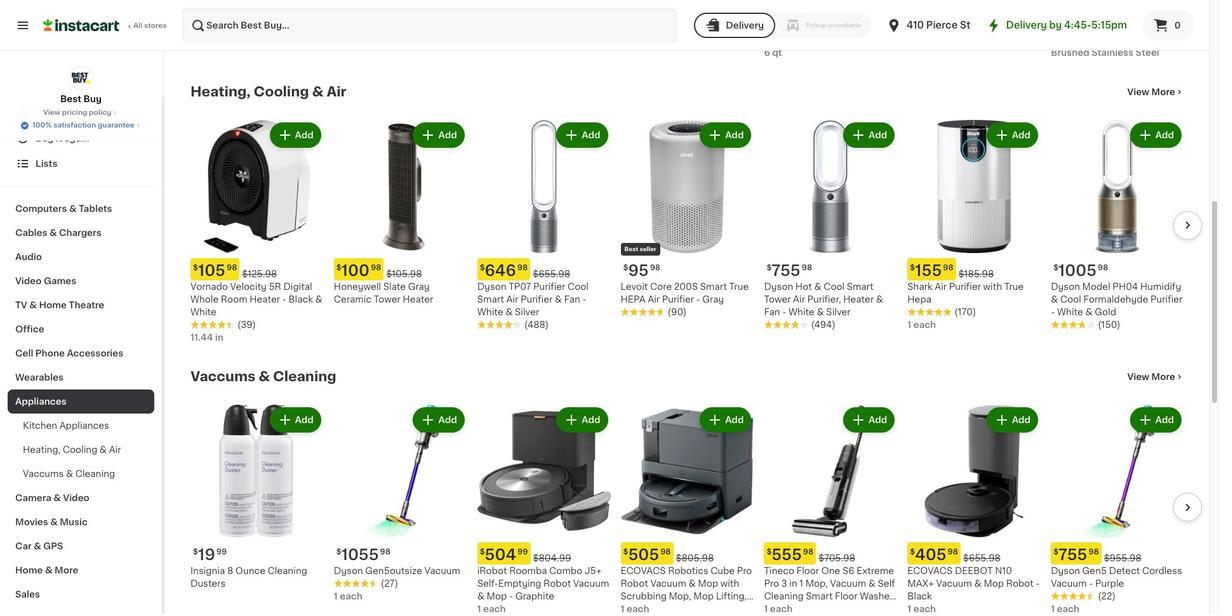 Task type: vqa. For each thing, say whether or not it's contained in the screenshot.
2nd the 99 from the right
yes



Task type: describe. For each thing, give the bounding box(es) containing it.
105
[[198, 263, 225, 278]]

add for irobot roomba combo j5+ self-emptying robot vacuum & mop - graphite
[[582, 416, 600, 425]]

vacuum inside ecovacs robotics cube pro robot vacuum & mop with scrubbing mop, mop lifting, auto-cleaning stati
[[650, 580, 686, 589]]

add for levoit core 200s smart true hepa air purifier - gray
[[725, 131, 744, 140]]

steel inside breville the barista express impress coffee machine - brushed stainless steel
[[1133, 23, 1156, 32]]

car & gps
[[15, 542, 63, 551]]

0 vertical spatial vaccums & cleaning link
[[190, 369, 336, 385]]

$405.98 original price: $655.98 element
[[908, 543, 1041, 565]]

1 vertical spatial home
[[15, 566, 43, 575]]

98 inside $ 1055 98
[[380, 549, 390, 557]]

view more link for vaccums & cleaning
[[1127, 371, 1184, 383]]

policy
[[89, 109, 111, 116]]

100% satisfaction guarantee
[[32, 122, 135, 129]]

add button for dyson hot & cool smart tower air purifier, heater & fan - white & silver
[[845, 124, 894, 146]]

1 vertical spatial appliances
[[59, 422, 109, 431]]

insignia 0.7 cubic feet black compact microwave
[[334, 0, 461, 19]]

satisfaction
[[53, 122, 96, 129]]

air inside dyson tp07 purifier cool smart air purifier & fan - white & silver
[[506, 295, 518, 304]]

- inside irobot roomba combo j5+ self-emptying robot vacuum & mop - graphite 1 each
[[509, 593, 513, 602]]

smart up iloop
[[806, 593, 833, 602]]

98 up gen5
[[1089, 549, 1099, 557]]

room
[[221, 295, 247, 304]]

brushed stainless steel
[[1051, 48, 1159, 57]]

buy it again
[[36, 134, 89, 143]]

emptying
[[498, 580, 541, 589]]

- inside insignia 1.1 cu. ft. microwave - black
[[477, 10, 481, 19]]

(150)
[[1098, 320, 1121, 329]]

$ inside the $ 646 98
[[480, 264, 485, 271]]

2 vertical spatial more
[[55, 566, 78, 575]]

$185.98
[[959, 270, 994, 278]]

ft.
[[543, 0, 554, 6]]

j5+
[[585, 567, 602, 576]]

ph04
[[1113, 282, 1138, 291]]

- inside the de'longhi dinamica plus fully automatic espresso machine with built-in grinder - titanium
[[621, 35, 625, 44]]

add button for vornado velocity 5r digital whole room heater - black & white
[[271, 124, 320, 146]]

98 inside $ 105 98
[[227, 264, 237, 271]]

& inside tineco floor one s6 extreme pro 3 in 1 mop, vacuum & self cleaning smart floor washer with iloop smart senso
[[868, 580, 876, 589]]

appliances link
[[8, 390, 154, 414]]

best buy logo image
[[69, 66, 93, 90]]

add button for honeywell slate gray ceramic tower heater
[[414, 124, 463, 146]]

automatic
[[644, 10, 690, 19]]

in inside tineco floor one s6 extreme pro 3 in 1 mop, vacuum & self cleaning smart floor washer with iloop smart senso
[[789, 580, 797, 589]]

(27)
[[381, 580, 398, 589]]

1 vertical spatial heating, cooling & air link
[[8, 438, 154, 462]]

machine for breville the barista express impress coffee machine - brushed stainless steel
[[1122, 10, 1161, 19]]

product group containing 405
[[908, 405, 1041, 615]]

1005
[[1059, 263, 1097, 278]]

product group containing 1005
[[1051, 120, 1184, 331]]

1 vertical spatial 755
[[1059, 548, 1087, 563]]

purple
[[1095, 580, 1124, 589]]

item carousel region for heating, cooling & air
[[173, 115, 1202, 349]]

in right 11.44
[[215, 333, 223, 342]]

view more for heating, cooling & air
[[1127, 87, 1175, 96]]

add button for levoit core 200s smart true hepa air purifier - gray
[[701, 124, 750, 146]]

insignia for insignia 8 ounce cleaning dusters
[[190, 567, 225, 576]]

1.1
[[514, 0, 523, 6]]

0 horizontal spatial vaccums & cleaning
[[23, 470, 115, 479]]

0 horizontal spatial 755
[[772, 263, 801, 278]]

1 each for shark air purifier with true hepa
[[908, 320, 936, 329]]

white inside dyson hot & cool smart tower air purifier, heater & fan - white & silver
[[789, 308, 815, 317]]

add for honeywell slate gray ceramic tower heater
[[438, 131, 457, 140]]

delivery for delivery
[[726, 21, 764, 30]]

add button for insignia 8 ounce cleaning dusters
[[271, 409, 320, 432]]

pro inside ecovacs robotics cube pro robot vacuum & mop with scrubbing mop, mop lifting, auto-cleaning stati
[[737, 567, 752, 576]]

mop inside irobot roomba combo j5+ self-emptying robot vacuum & mop - graphite 1 each
[[487, 593, 507, 602]]

roomba
[[509, 567, 547, 576]]

steel down 0 'button'
[[1136, 48, 1159, 57]]

0.7
[[371, 0, 384, 6]]

98 inside $ 95 98
[[650, 264, 660, 271]]

barista for espresso
[[961, 0, 992, 6]]

add for dyson model ph04 humidify & cool formaldehyde purifier - white & gold
[[1155, 131, 1174, 140]]

ecovacs for vacuum
[[908, 567, 953, 576]]

compact inside the insignia .9 cubic foot stainless steel compact microwave
[[258, 10, 300, 19]]

1 horizontal spatial buy
[[84, 95, 102, 103]]

formaldehyde
[[1084, 295, 1148, 304]]

st
[[960, 20, 971, 30]]

view pricing policy
[[43, 109, 111, 116]]

true for levoit core 200s smart true hepa air purifier - gray
[[729, 282, 749, 291]]

white inside dyson tp07 purifier cool smart air purifier & fan - white & silver
[[477, 308, 503, 317]]

microwave inside insignia 1.1 cu. ft. microwave - black
[[557, 0, 605, 6]]

delivery for delivery by 4:45-5:15pm
[[1006, 20, 1047, 30]]

tower inside dyson hot & cool smart tower air purifier, heater & fan - white & silver
[[764, 295, 791, 304]]

purifier inside dyson model ph04 humidify & cool formaldehyde purifier - white & gold
[[1151, 295, 1183, 304]]

dinamica
[[669, 0, 711, 6]]

add for shark air purifier with true hepa
[[1012, 131, 1031, 140]]

add for ecovacs robotics cube pro robot vacuum & mop with scrubbing mop, mop lifting, auto-cleaning stati
[[725, 416, 744, 425]]

view for heating, cooling & air
[[1127, 87, 1149, 96]]

fan inside dyson hot & cool smart tower air purifier, heater & fan - white & silver
[[764, 308, 780, 317]]

black inside insignia 1.1 cu. ft. microwave - black
[[484, 10, 508, 19]]

insignia 8 ounce cleaning dusters
[[190, 567, 307, 589]]

white inside vornado velocity 5r digital whole room heater - black & white
[[190, 308, 216, 317]]

each down hepa
[[914, 320, 936, 329]]

video games
[[15, 277, 76, 286]]

410 pierce st button
[[886, 8, 971, 43]]

smart right iloop
[[814, 605, 841, 614]]

view for vaccums & cleaning
[[1127, 372, 1149, 381]]

product group containing 505
[[621, 405, 754, 615]]

combo
[[549, 567, 582, 576]]

washer
[[860, 593, 893, 602]]

robot inside ecovacs robotics cube pro robot vacuum & mop with scrubbing mop, mop lifting, auto-cleaning stati
[[621, 580, 648, 589]]

humidify
[[1140, 282, 1181, 291]]

- inside the dyson gen5 detect cordless vacuum - purple
[[1089, 580, 1093, 589]]

vacuum inside irobot roomba combo j5+ self-emptying robot vacuum & mop - graphite 1 each
[[573, 580, 609, 589]]

$ inside $ 105 98
[[193, 264, 198, 271]]

brushed inside breville the barista express impress coffee machine - brushed stainless steel
[[1051, 23, 1088, 32]]

& inside ecovacs deebot n10 max+ vacuum & mop robot - black 1 each
[[974, 580, 982, 589]]

0 vertical spatial heating, cooling & air link
[[190, 84, 346, 100]]

0 horizontal spatial vaccums
[[23, 470, 64, 479]]

$155.98 original price: $185.98 element
[[908, 258, 1041, 280]]

steel inside breville the barista express bes870xl espresso machine in stainless steel (1.48k)
[[960, 23, 983, 32]]

$100.98 original price: $105.98 element
[[334, 258, 467, 280]]

ecovacs for robot
[[621, 567, 666, 576]]

view more link for heating, cooling & air
[[1127, 86, 1184, 98]]

Search field
[[183, 9, 676, 42]]

insignia for insignia 1.1 cu. ft. microwave - black
[[477, 0, 512, 6]]

impress
[[1051, 10, 1087, 19]]

0 vertical spatial heating, cooling & air
[[190, 85, 346, 98]]

$ inside $ 555 98
[[767, 549, 772, 557]]

pro inside tineco floor one s6 extreme pro 3 in 1 mop, vacuum & self cleaning smart floor washer with iloop smart senso
[[764, 580, 779, 589]]

tineco
[[764, 567, 794, 576]]

dyson for 755
[[764, 282, 793, 291]]

cubic for feet
[[386, 0, 412, 6]]

de'longhi dinamica plus fully automatic espresso machine with built-in grinder - titanium
[[621, 0, 752, 44]]

insignia 1.1 cu. ft. microwave - black
[[477, 0, 605, 19]]

games
[[44, 277, 76, 286]]

0 horizontal spatial heating, cooling & air
[[23, 446, 121, 455]]

movies
[[15, 518, 48, 527]]

3
[[781, 580, 787, 589]]

cell phone accessories
[[15, 349, 123, 358]]

bes870xl
[[908, 10, 954, 19]]

best buy link
[[60, 66, 102, 105]]

cool for heater
[[824, 282, 845, 291]]

mop, inside ecovacs robotics cube pro robot vacuum & mop with scrubbing mop, mop lifting, auto-cleaning stati
[[669, 593, 691, 602]]

true for shark air purifier with true hepa
[[1004, 282, 1024, 291]]

98 inside $ 100 98 $105.98 honeywell slate gray ceramic tower heater
[[371, 264, 381, 271]]

mop left lifting,
[[694, 593, 714, 602]]

video inside camera & video link
[[63, 494, 89, 503]]

purifier inside shark air purifier with true hepa
[[949, 282, 981, 291]]

0 vertical spatial vaccums & cleaning
[[190, 370, 336, 383]]

(1.48k)
[[955, 35, 986, 44]]

8
[[227, 567, 233, 576]]

ecovacs deebot n10 max+ vacuum & mop robot - black 1 each
[[908, 567, 1040, 614]]

add for dyson gen5outsize vacuum
[[438, 416, 457, 425]]

1 each for dyson gen5outsize vacuum
[[334, 593, 362, 602]]

cables & chargers
[[15, 229, 101, 237]]

stainless inside breville the barista express impress coffee machine - brushed stainless steel
[[1091, 23, 1131, 32]]

1 vertical spatial buy
[[36, 134, 54, 143]]

mop inside ecovacs deebot n10 max+ vacuum & mop robot - black 1 each
[[984, 580, 1004, 589]]

slow
[[764, 10, 785, 19]]

pricing
[[62, 109, 87, 116]]

black inside ecovacs deebot n10 max+ vacuum & mop robot - black 1 each
[[908, 593, 932, 602]]

air inside shark air purifier with true hepa
[[935, 282, 947, 291]]

levoit
[[621, 282, 648, 291]]

product group containing 105
[[190, 120, 324, 344]]

99 for 19
[[216, 549, 227, 556]]

wearables link
[[8, 366, 154, 390]]

dyson inside dyson tp07 purifier cool smart air purifier & fan - white & silver
[[477, 282, 506, 291]]

express for breville the barista express bes870xl espresso machine in stainless steel (1.48k)
[[994, 0, 1030, 6]]

buy it again link
[[8, 126, 154, 151]]

graphite
[[515, 593, 554, 602]]

robot inside ecovacs deebot n10 max+ vacuum & mop robot - black 1 each
[[1006, 580, 1034, 589]]

vacuum right gen5outsize
[[424, 567, 460, 576]]

it
[[56, 134, 62, 143]]

(170)
[[955, 308, 976, 317]]

compact inside insignia 0.7 cubic feet black compact microwave
[[334, 10, 376, 19]]

more for vaccums & cleaning
[[1152, 372, 1175, 381]]

best for best seller
[[625, 246, 638, 252]]

0 vertical spatial appliances
[[15, 397, 66, 406]]

purifier down tp07
[[521, 295, 553, 304]]

11.44 in
[[190, 333, 223, 342]]

$ 755 98 inside $755.98 original price: $955.98 element
[[1054, 548, 1099, 563]]

best seller
[[625, 246, 656, 252]]

cleaning inside ecovacs robotics cube pro robot vacuum & mop with scrubbing mop, mop lifting, auto-cleaning stati
[[646, 605, 685, 614]]

lists
[[36, 159, 57, 168]]

mop, inside tineco floor one s6 extreme pro 3 in 1 mop, vacuum & self cleaning smart floor washer with iloop smart senso
[[806, 580, 828, 589]]

product group containing 155
[[908, 120, 1041, 331]]

- inside ecovacs deebot n10 max+ vacuum & mop robot - black 1 each
[[1036, 580, 1040, 589]]

pot
[[797, 0, 813, 6]]

- inside the levoit core 200s smart true hepa air purifier - gray
[[696, 295, 700, 304]]

add for dyson tp07 purifier cool smart air purifier & fan - white & silver
[[582, 131, 600, 140]]

all
[[133, 22, 142, 29]]

each down scrubbing
[[627, 605, 649, 614]]

kitchen
[[23, 422, 57, 431]]

1 each down scrubbing
[[621, 605, 649, 614]]

breville the barista express impress coffee machine - brushed stainless steel
[[1051, 0, 1173, 32]]

add button for dyson tp07 purifier cool smart air purifier & fan - white & silver
[[558, 124, 607, 146]]

cables & chargers link
[[8, 221, 154, 245]]

heater inside vornado velocity 5r digital whole room heater - black & white
[[250, 295, 280, 304]]

0 vertical spatial $ 755 98
[[767, 263, 812, 278]]

& inside ecovacs robotics cube pro robot vacuum & mop with scrubbing mop, mop lifting, auto-cleaning stati
[[689, 580, 696, 589]]

1 vertical spatial view
[[43, 109, 60, 116]]

$105.98
[[386, 270, 422, 278]]

s6
[[843, 567, 854, 576]]

stainless inside the insignia .9 cubic foot stainless steel compact microwave
[[190, 10, 231, 19]]

cleaning inside tineco floor one s6 extreme pro 3 in 1 mop, vacuum & self cleaning smart floor washer with iloop smart senso
[[764, 593, 804, 602]]

dyson for 1055
[[334, 567, 363, 576]]

instant pot 9-in-1 duo plus slow cooker, pressure cooker & rice cooker
[[764, 0, 882, 32]]

add for ecovacs deebot n10 max+ vacuum & mop robot - black
[[1012, 416, 1031, 425]]

vacuum inside the dyson gen5 detect cordless vacuum - purple
[[1051, 580, 1087, 589]]

cleaning inside insignia 8 ounce cleaning dusters
[[268, 567, 307, 576]]

0 horizontal spatial vaccums & cleaning link
[[8, 462, 154, 486]]

$ inside $ 19 99
[[193, 549, 198, 556]]

$805.98
[[676, 555, 714, 563]]

0 horizontal spatial video
[[15, 277, 42, 286]]

heater inside dyson hot & cool smart tower air purifier, heater & fan - white & silver
[[843, 295, 874, 304]]

best buy
[[60, 95, 102, 103]]

shop
[[36, 109, 59, 117]]

service type group
[[694, 13, 871, 38]]

$555.98 original price: $705.98 element
[[764, 543, 897, 565]]

movies & music link
[[8, 511, 154, 535]]

product group containing 19
[[190, 405, 324, 591]]

$ inside $ 1005 98
[[1054, 264, 1059, 271]]

1 inside instant pot 9-in-1 duo plus slow cooker, pressure cooker & rice cooker
[[836, 0, 840, 6]]

cube
[[711, 567, 735, 576]]

tower inside $ 100 98 $105.98 honeywell slate gray ceramic tower heater
[[374, 295, 401, 304]]

add button for tineco floor one s6 extreme pro 3 in 1 mop, vacuum & self cleaning smart floor washer with iloop smart senso
[[845, 409, 894, 432]]

view pricing policy link
[[43, 108, 119, 118]]

ecovacs robotics cube pro robot vacuum & mop with scrubbing mop, mop lifting, auto-cleaning stati
[[621, 567, 752, 615]]

each inside irobot roomba combo j5+ self-emptying robot vacuum & mop - graphite 1 each
[[483, 605, 506, 614]]

1 horizontal spatial heating,
[[190, 85, 251, 98]]

each down 1055
[[340, 593, 362, 602]]

add for tineco floor one s6 extreme pro 3 in 1 mop, vacuum & self cleaning smart floor washer with iloop smart senso
[[869, 416, 887, 425]]

shop link
[[8, 100, 154, 126]]

detect
[[1109, 567, 1140, 576]]

delivery by 4:45-5:15pm link
[[986, 18, 1127, 33]]

$ 1055 98
[[336, 548, 390, 563]]

(31)
[[811, 35, 828, 44]]

4:45-
[[1064, 20, 1092, 30]]

1 each for dyson gen5 detect cordless vacuum - purple
[[1051, 605, 1079, 614]]

purifier down '$646.98 original price: $655.98' element
[[533, 282, 565, 291]]



Task type: locate. For each thing, give the bounding box(es) containing it.
98
[[227, 264, 237, 271], [371, 264, 381, 271], [517, 264, 528, 271], [650, 264, 660, 271], [802, 264, 812, 271], [943, 264, 954, 271], [1098, 264, 1108, 271], [380, 549, 390, 557], [660, 549, 671, 557], [803, 549, 814, 557], [948, 549, 958, 557], [1089, 549, 1099, 557]]

stainless down ".9"
[[190, 10, 231, 19]]

cubic right ".9"
[[238, 0, 264, 6]]

by
[[1049, 20, 1062, 30]]

smart right hot at the top
[[847, 282, 874, 291]]

add for insignia 8 ounce cleaning dusters
[[295, 416, 314, 425]]

floor down s6
[[835, 593, 858, 602]]

0 horizontal spatial cubic
[[238, 0, 264, 6]]

0 horizontal spatial robot
[[544, 580, 571, 589]]

best for best buy
[[60, 95, 81, 103]]

405
[[915, 548, 946, 563]]

1 brushed from the top
[[1051, 23, 1088, 32]]

robot
[[544, 580, 571, 589], [621, 580, 648, 589], [1006, 580, 1034, 589]]

1 horizontal spatial microwave
[[378, 10, 426, 19]]

purifier down "humidify"
[[1151, 295, 1183, 304]]

iloop
[[787, 605, 812, 614]]

2 the from the left
[[1086, 0, 1102, 6]]

floor left 'one'
[[797, 567, 819, 576]]

video down audio
[[15, 277, 42, 286]]

mop down the cube on the bottom of page
[[698, 580, 718, 589]]

98 right 100 at the left top
[[371, 264, 381, 271]]

with down automatic
[[661, 23, 682, 32]]

smart down 646
[[477, 295, 504, 304]]

more for heating, cooling & air
[[1152, 87, 1175, 96]]

$646.98 original price: $655.98 element
[[477, 258, 611, 280]]

1 white from the left
[[190, 308, 216, 317]]

computers
[[15, 204, 67, 213]]

1 compact from the left
[[258, 10, 300, 19]]

98 inside $ 1005 98
[[1098, 264, 1108, 271]]

dyson inside dyson hot & cool smart tower air purifier, heater & fan - white & silver
[[764, 282, 793, 291]]

98 right "505"
[[660, 549, 671, 557]]

98 inside $ 505 98
[[660, 549, 671, 557]]

compact down 'foot'
[[258, 10, 300, 19]]

0 vertical spatial more
[[1152, 87, 1175, 96]]

0 horizontal spatial espresso
[[692, 10, 734, 19]]

purifier inside the levoit core 200s smart true hepa air purifier - gray
[[662, 295, 694, 304]]

1055
[[341, 548, 379, 563]]

dyson left hot at the top
[[764, 282, 793, 291]]

1 breville from the left
[[908, 0, 940, 6]]

$655.98 for 646
[[533, 270, 570, 278]]

99 inside the "$ 504 99"
[[518, 549, 528, 557]]

each down the dyson gen5 detect cordless vacuum - purple
[[1057, 605, 1079, 614]]

6 qt
[[764, 48, 782, 57]]

more
[[1152, 87, 1175, 96], [1152, 372, 1175, 381], [55, 566, 78, 575]]

express for breville the barista express impress coffee machine - brushed stainless steel
[[1138, 0, 1173, 6]]

vaccums & cleaning link
[[190, 369, 336, 385], [8, 462, 154, 486]]

1 horizontal spatial fan
[[764, 308, 780, 317]]

with inside tineco floor one s6 extreme pro 3 in 1 mop, vacuum & self cleaning smart floor washer with iloop smart senso
[[764, 605, 785, 614]]

$105.98 original price: $125.98 element
[[190, 258, 324, 280]]

& inside vornado velocity 5r digital whole room heater - black & white
[[315, 295, 322, 304]]

$ inside $ 95 98
[[623, 264, 628, 271]]

microwave inside the insignia .9 cubic foot stainless steel compact microwave
[[190, 23, 239, 32]]

stores
[[144, 22, 167, 29]]

0 horizontal spatial tower
[[374, 295, 401, 304]]

sales
[[15, 591, 40, 599]]

model
[[1082, 282, 1110, 291]]

buy down 100% at top left
[[36, 134, 54, 143]]

1 vertical spatial heating,
[[23, 446, 60, 455]]

$ inside $ 100 98 $105.98 honeywell slate gray ceramic tower heater
[[336, 264, 341, 271]]

0 vertical spatial cooling
[[254, 85, 309, 98]]

in right 3
[[789, 580, 797, 589]]

vaccums down 11.44 in
[[190, 370, 255, 383]]

each inside ecovacs deebot n10 max+ vacuum & mop robot - black 1 each
[[914, 605, 936, 614]]

espresso for steel
[[956, 10, 997, 19]]

cool down 1005
[[1060, 295, 1081, 304]]

add for vornado velocity 5r digital whole room heater - black & white
[[295, 131, 314, 140]]

1 vertical spatial fan
[[764, 308, 780, 317]]

titanium
[[627, 35, 665, 44]]

gen5
[[1082, 567, 1107, 576]]

1 horizontal spatial with
[[764, 605, 785, 614]]

true inside shark air purifier with true hepa
[[1004, 282, 1024, 291]]

silver inside dyson tp07 purifier cool smart air purifier & fan - white & silver
[[515, 308, 539, 317]]

98 right 555
[[803, 549, 814, 557]]

with down $185.98
[[983, 282, 1002, 291]]

in left grinder
[[708, 23, 716, 32]]

0 horizontal spatial heater
[[250, 295, 280, 304]]

2 ecovacs from the left
[[908, 567, 953, 576]]

camera & video
[[15, 494, 89, 503]]

0 vertical spatial with
[[661, 23, 682, 32]]

black inside vornado velocity 5r digital whole room heater - black & white
[[289, 295, 313, 304]]

dyson inside dyson model ph04 humidify & cool formaldehyde purifier - white & gold
[[1051, 282, 1080, 291]]

1 horizontal spatial vaccums
[[190, 370, 255, 383]]

2 breville from the left
[[1051, 0, 1083, 6]]

1 vertical spatial pro
[[764, 580, 779, 589]]

the up "bes870xl"
[[942, 0, 959, 6]]

.9
[[227, 0, 236, 6]]

1 horizontal spatial ecovacs
[[908, 567, 953, 576]]

silver inside dyson hot & cool smart tower air purifier, heater & fan - white & silver
[[826, 308, 851, 317]]

1 view more link from the top
[[1127, 86, 1184, 98]]

white down the whole
[[190, 308, 216, 317]]

gps
[[43, 542, 63, 551]]

barista inside breville the barista express impress coffee machine - brushed stainless steel
[[1105, 0, 1136, 6]]

robot inside irobot roomba combo j5+ self-emptying robot vacuum & mop - graphite 1 each
[[544, 580, 571, 589]]

appliances
[[15, 397, 66, 406], [59, 422, 109, 431]]

98 inside $ 155 98
[[943, 264, 954, 271]]

coffee
[[1089, 10, 1120, 19]]

0 vertical spatial buy
[[84, 95, 102, 103]]

1 horizontal spatial video
[[63, 494, 89, 503]]

plus right duo
[[863, 0, 882, 6]]

0 vertical spatial mop,
[[806, 580, 828, 589]]

breville
[[908, 0, 940, 6], [1051, 0, 1083, 6]]

mop
[[698, 580, 718, 589], [984, 580, 1004, 589], [487, 593, 507, 602], [694, 593, 714, 602]]

1 horizontal spatial pro
[[764, 580, 779, 589]]

heater down slate
[[403, 295, 433, 304]]

2 horizontal spatial machine
[[1122, 10, 1161, 19]]

item carousel region for vaccums & cleaning
[[190, 400, 1202, 615]]

1 horizontal spatial best
[[625, 246, 638, 252]]

0 horizontal spatial fan
[[564, 295, 580, 304]]

1 each down 3
[[764, 605, 793, 614]]

2 view more link from the top
[[1127, 371, 1184, 383]]

99 for 504
[[518, 549, 528, 557]]

plus inside instant pot 9-in-1 duo plus slow cooker, pressure cooker & rice cooker
[[863, 0, 882, 6]]

1 horizontal spatial machine
[[999, 10, 1038, 19]]

insignia for insignia .9 cubic foot stainless steel compact microwave
[[190, 0, 225, 6]]

best left seller
[[625, 246, 638, 252]]

2 horizontal spatial cool
[[1060, 295, 1081, 304]]

smart
[[700, 282, 727, 291], [847, 282, 874, 291], [477, 295, 504, 304], [806, 593, 833, 602], [814, 605, 841, 614]]

- inside dyson model ph04 humidify & cool formaldehyde purifier - white & gold
[[1051, 308, 1055, 317]]

100% satisfaction guarantee button
[[20, 118, 142, 131]]

product group containing 646
[[477, 120, 611, 331]]

$ 155 98
[[910, 263, 954, 278]]

1 horizontal spatial $655.98
[[963, 555, 1001, 563]]

insignia up the dusters
[[190, 567, 225, 576]]

the inside breville the barista express impress coffee machine - brushed stainless steel
[[1086, 0, 1102, 6]]

silver up "(488)"
[[515, 308, 539, 317]]

-
[[477, 10, 481, 19], [1163, 10, 1167, 19], [621, 35, 625, 44], [282, 295, 286, 304], [583, 295, 586, 304], [696, 295, 700, 304], [782, 308, 786, 317], [1051, 308, 1055, 317], [1036, 580, 1040, 589], [1089, 580, 1093, 589], [509, 593, 513, 602]]

98 right 155 in the right top of the page
[[943, 264, 954, 271]]

1 each down the dyson gen5 detect cordless vacuum - purple
[[1051, 605, 1079, 614]]

99 right 19
[[216, 549, 227, 556]]

breville for breville the barista express impress coffee machine - brushed stainless steel
[[1051, 0, 1083, 6]]

white left "gold"
[[1057, 308, 1083, 317]]

stainless inside breville the barista express bes870xl espresso machine in stainless steel (1.48k)
[[918, 23, 958, 32]]

in inside breville the barista express bes870xl espresso machine in stainless steel (1.48k)
[[908, 23, 915, 32]]

ecovacs down "505"
[[621, 567, 666, 576]]

0 horizontal spatial pro
[[737, 567, 752, 576]]

machine inside the de'longhi dinamica plus fully automatic espresso machine with built-in grinder - titanium
[[621, 23, 659, 32]]

video games link
[[8, 269, 154, 293]]

1 horizontal spatial delivery
[[1006, 20, 1047, 30]]

1 vertical spatial item carousel region
[[190, 400, 1202, 615]]

$ 755 98 up gen5
[[1054, 548, 1099, 563]]

0 vertical spatial best
[[60, 95, 81, 103]]

item carousel region
[[173, 115, 1202, 349], [190, 400, 1202, 615]]

cordless
[[1142, 567, 1182, 576]]

2 silver from the left
[[826, 308, 851, 317]]

plus inside the de'longhi dinamica plus fully automatic espresso machine with built-in grinder - titanium
[[713, 0, 732, 6]]

dyson left gen5
[[1051, 567, 1080, 576]]

0 horizontal spatial mop,
[[669, 593, 691, 602]]

- inside breville the barista express impress coffee machine - brushed stainless steel
[[1163, 10, 1167, 19]]

computers & tablets link
[[8, 197, 154, 221]]

microwave right ft.
[[557, 0, 605, 6]]

6
[[764, 48, 770, 57]]

add button for dyson gen5outsize vacuum
[[414, 409, 463, 432]]

2 barista from the left
[[1105, 0, 1136, 6]]

2 robot from the left
[[621, 580, 648, 589]]

add button for dyson gen5 detect cordless vacuum - purple
[[1131, 409, 1180, 432]]

410 pierce st
[[907, 20, 971, 30]]

best inside product group
[[625, 246, 638, 252]]

755
[[772, 263, 801, 278], [1059, 548, 1087, 563]]

1 horizontal spatial $ 755 98
[[1054, 548, 1099, 563]]

mop, down robotics
[[669, 593, 691, 602]]

1 vertical spatial more
[[1152, 372, 1175, 381]]

1 cooker from the left
[[764, 23, 796, 32]]

1 espresso from the left
[[692, 10, 734, 19]]

2 heater from the left
[[403, 295, 433, 304]]

insignia for insignia 0.7 cubic feet black compact microwave
[[334, 0, 368, 6]]

1 vertical spatial with
[[720, 580, 739, 589]]

deebot
[[955, 567, 993, 576]]

breville inside breville the barista express bes870xl espresso machine in stainless steel (1.48k)
[[908, 0, 940, 6]]

heating, cooling & air link
[[190, 84, 346, 100], [8, 438, 154, 462]]

1 vertical spatial mop,
[[669, 593, 691, 602]]

2 view more from the top
[[1127, 372, 1175, 381]]

ecovacs
[[621, 567, 666, 576], [908, 567, 953, 576]]

machine up the titanium
[[621, 23, 659, 32]]

cool down '$646.98 original price: $655.98' element
[[568, 282, 589, 291]]

home down the video games
[[39, 301, 67, 310]]

product group containing 1055
[[334, 405, 467, 603]]

1 horizontal spatial plus
[[863, 0, 882, 6]]

1 horizontal spatial cooling
[[254, 85, 309, 98]]

(173)
[[668, 35, 689, 44]]

insignia .9 cubic foot stainless steel compact microwave button
[[190, 0, 324, 33]]

1 vertical spatial heating, cooling & air
[[23, 446, 121, 455]]

insignia left ".9"
[[190, 0, 225, 6]]

barista up coffee
[[1105, 0, 1136, 6]]

$655.98 up deebot
[[963, 555, 1001, 563]]

mop down self-
[[487, 593, 507, 602]]

robot up scrubbing
[[621, 580, 648, 589]]

audio
[[15, 253, 42, 262]]

add button for ecovacs robotics cube pro robot vacuum & mop with scrubbing mop, mop lifting, auto-cleaning stati
[[701, 409, 750, 432]]

0 vertical spatial microwave
[[557, 0, 605, 6]]

machine for de'longhi dinamica plus fully automatic espresso machine with built-in grinder - titanium
[[621, 23, 659, 32]]

stainless down 5:15pm
[[1092, 48, 1134, 57]]

item carousel region containing 105
[[173, 115, 1202, 349]]

1 ecovacs from the left
[[621, 567, 666, 576]]

accessories
[[67, 349, 123, 358]]

$ 504 99
[[480, 548, 528, 563]]

dyson for 1005
[[1051, 282, 1080, 291]]

whole
[[190, 295, 219, 304]]

the
[[942, 0, 959, 6], [1086, 0, 1102, 6]]

de'longhi
[[621, 0, 666, 6]]

1 vertical spatial brushed
[[1051, 48, 1090, 57]]

$ inside $ 1055 98
[[336, 549, 341, 557]]

2 vertical spatial view
[[1127, 372, 1149, 381]]

air inside the levoit core 200s smart true hepa air purifier - gray
[[648, 295, 660, 304]]

cool inside dyson model ph04 humidify & cool formaldehyde purifier - white & gold
[[1060, 295, 1081, 304]]

98 inside $ 405 98
[[948, 549, 958, 557]]

1 inside irobot roomba combo j5+ self-emptying robot vacuum & mop - graphite 1 each
[[477, 605, 481, 614]]

dyson down 1005
[[1051, 282, 1080, 291]]

insignia inside insignia 8 ounce cleaning dusters
[[190, 567, 225, 576]]

$ inside the "$ 504 99"
[[480, 549, 485, 557]]

99 inside $ 19 99
[[216, 549, 227, 556]]

air inside dyson hot & cool smart tower air purifier, heater & fan - white & silver
[[793, 295, 805, 304]]

0 vertical spatial item carousel region
[[173, 115, 1202, 349]]

0 horizontal spatial heating, cooling & air link
[[8, 438, 154, 462]]

0 horizontal spatial machine
[[621, 23, 659, 32]]

1 tower from the left
[[374, 295, 401, 304]]

2 tower from the left
[[764, 295, 791, 304]]

honeywell
[[334, 282, 381, 291]]

item carousel region containing 19
[[190, 400, 1202, 615]]

steel down ".9"
[[233, 10, 256, 19]]

in down "bes870xl"
[[908, 23, 915, 32]]

vacuum down robotics
[[650, 580, 686, 589]]

self
[[878, 580, 895, 589]]

purifier,
[[807, 295, 841, 304]]

white
[[190, 308, 216, 317], [477, 308, 503, 317], [789, 308, 815, 317], [1057, 308, 1083, 317]]

robot down combo
[[544, 580, 571, 589]]

0 vertical spatial 755
[[772, 263, 801, 278]]

cool inside dyson hot & cool smart tower air purifier, heater & fan - white & silver
[[824, 282, 845, 291]]

1 99 from the left
[[216, 549, 227, 556]]

1 inside ecovacs deebot n10 max+ vacuum & mop robot - black 1 each
[[908, 605, 911, 614]]

steel up (1.48k)
[[960, 23, 983, 32]]

1 vertical spatial cooling
[[63, 446, 97, 455]]

1 vertical spatial video
[[63, 494, 89, 503]]

plus up delivery button
[[713, 0, 732, 6]]

purifier up (90)
[[662, 295, 694, 304]]

0 button
[[1142, 10, 1194, 41]]

0 horizontal spatial the
[[942, 0, 959, 6]]

$ inside $ 505 98
[[623, 549, 628, 557]]

2 espresso from the left
[[956, 10, 997, 19]]

1 barista from the left
[[961, 0, 992, 6]]

each down 3
[[770, 605, 793, 614]]

1 vertical spatial best
[[625, 246, 638, 252]]

product group containing 555
[[764, 405, 897, 615]]

0 horizontal spatial microwave
[[190, 23, 239, 32]]

98 inside $ 555 98
[[803, 549, 814, 557]]

1 horizontal spatial compact
[[334, 10, 376, 19]]

appliances down appliances link
[[59, 422, 109, 431]]

$ 95 98
[[623, 263, 660, 278]]

0 horizontal spatial silver
[[515, 308, 539, 317]]

product group
[[190, 120, 324, 344], [334, 120, 467, 306], [477, 120, 611, 331], [621, 120, 754, 318], [764, 120, 897, 331], [908, 120, 1041, 331], [1051, 120, 1184, 331], [190, 405, 324, 591], [334, 405, 467, 603], [477, 405, 611, 615], [621, 405, 754, 615], [764, 405, 897, 615], [908, 405, 1041, 615], [1051, 405, 1184, 615]]

2 plus from the left
[[863, 0, 882, 6]]

vacuum down deebot
[[936, 580, 972, 589]]

98 up hot at the top
[[802, 264, 812, 271]]

vacuum inside tineco floor one s6 extreme pro 3 in 1 mop, vacuum & self cleaning smart floor washer with iloop smart senso
[[830, 580, 866, 589]]

0 horizontal spatial express
[[994, 0, 1030, 6]]

product group containing 95
[[621, 120, 754, 318]]

98 right 405
[[948, 549, 958, 557]]

cool for fan
[[568, 282, 589, 291]]

seller
[[640, 246, 656, 252]]

ecovacs up "max+"
[[908, 567, 953, 576]]

755 up gen5
[[1059, 548, 1087, 563]]

appliances up the 'kitchen'
[[15, 397, 66, 406]]

0 vertical spatial view more link
[[1127, 86, 1184, 98]]

1 true from the left
[[729, 282, 749, 291]]

with left iloop
[[764, 605, 785, 614]]

1 vertical spatial gray
[[702, 295, 724, 304]]

1 horizontal spatial with
[[983, 282, 1002, 291]]

black inside insignia 0.7 cubic feet black compact microwave
[[437, 0, 461, 6]]

1 horizontal spatial 99
[[518, 549, 528, 557]]

dyson model ph04 humidify & cool formaldehyde purifier - white & gold
[[1051, 282, 1183, 317]]

white inside dyson model ph04 humidify & cool formaldehyde purifier - white & gold
[[1057, 308, 1083, 317]]

2 express from the left
[[1138, 0, 1173, 6]]

add button for dyson model ph04 humidify & cool formaldehyde purifier - white & gold
[[1131, 124, 1180, 146]]

steel inside the insignia .9 cubic foot stainless steel compact microwave
[[233, 10, 256, 19]]

digital
[[283, 282, 312, 291]]

1 vertical spatial vaccums & cleaning
[[23, 470, 115, 479]]

None search field
[[182, 8, 678, 43]]

1 horizontal spatial vaccums & cleaning link
[[190, 369, 336, 385]]

microwave inside insignia 0.7 cubic feet black compact microwave
[[378, 10, 426, 19]]

1 horizontal spatial heating, cooling & air
[[190, 85, 346, 98]]

0 horizontal spatial cooker
[[764, 23, 796, 32]]

1 vertical spatial with
[[764, 605, 785, 614]]

1 horizontal spatial robot
[[621, 580, 648, 589]]

1 silver from the left
[[515, 308, 539, 317]]

espresso inside breville the barista express bes870xl espresso machine in stainless steel (1.48k)
[[956, 10, 997, 19]]

- inside vornado velocity 5r digital whole room heater - black & white
[[282, 295, 286, 304]]

heater right purifier,
[[843, 295, 874, 304]]

the up coffee
[[1086, 0, 1102, 6]]

1 the from the left
[[942, 0, 959, 6]]

mop, down 'one'
[[806, 580, 828, 589]]

breville the barista express bes870xl espresso machine in stainless steel (1.48k)
[[908, 0, 1038, 44]]

insignia inside insignia 0.7 cubic feet black compact microwave
[[334, 0, 368, 6]]

with inside ecovacs robotics cube pro robot vacuum & mop with scrubbing mop, mop lifting, auto-cleaning stati
[[720, 580, 739, 589]]

$705.98
[[819, 555, 855, 563]]

0 horizontal spatial 99
[[216, 549, 227, 556]]

theatre
[[69, 301, 104, 310]]

with inside the de'longhi dinamica plus fully automatic espresso machine with built-in grinder - titanium
[[661, 23, 682, 32]]

1 horizontal spatial barista
[[1105, 0, 1136, 6]]

fan inside dyson tp07 purifier cool smart air purifier & fan - white & silver
[[564, 295, 580, 304]]

steel
[[233, 10, 256, 19], [960, 23, 983, 32], [1133, 23, 1156, 32], [1136, 48, 1159, 57]]

2 cubic from the left
[[386, 0, 412, 6]]

$505.98 original price: $805.98 element
[[621, 543, 754, 565]]

video up music
[[63, 494, 89, 503]]

cubic right 0.7
[[386, 0, 412, 6]]

$ inside $ 155 98
[[910, 264, 915, 271]]

espresso for in
[[692, 10, 734, 19]]

add for dyson hot & cool smart tower air purifier, heater & fan - white & silver
[[869, 131, 887, 140]]

1 horizontal spatial heater
[[403, 295, 433, 304]]

$ 505 98
[[623, 548, 671, 563]]

$655.98
[[533, 270, 570, 278], [963, 555, 1001, 563]]

0 horizontal spatial $655.98
[[533, 270, 570, 278]]

vaccums up the camera & video
[[23, 470, 64, 479]]

kitchen appliances link
[[8, 414, 154, 438]]

gray inside the levoit core 200s smart true hepa air purifier - gray
[[702, 295, 724, 304]]

add button for ecovacs deebot n10 max+ vacuum & mop robot - black
[[988, 409, 1037, 432]]

add button for shark air purifier with true hepa
[[988, 124, 1037, 146]]

0 vertical spatial gray
[[408, 282, 430, 291]]

$504.99 original price: $804.99 element
[[477, 543, 611, 565]]

1 horizontal spatial floor
[[835, 593, 858, 602]]

0 vertical spatial view more
[[1127, 87, 1175, 96]]

smart inside dyson hot & cool smart tower air purifier, heater & fan - white & silver
[[847, 282, 874, 291]]

0 horizontal spatial with
[[720, 580, 739, 589]]

1 horizontal spatial heating, cooling & air link
[[190, 84, 346, 100]]

barista inside breville the barista express bes870xl espresso machine in stainless steel (1.48k)
[[961, 0, 992, 6]]

2 true from the left
[[1004, 282, 1024, 291]]

1 vertical spatial microwave
[[378, 10, 426, 19]]

office link
[[8, 317, 154, 342]]

1 each down 1055
[[334, 593, 362, 602]]

0 horizontal spatial plus
[[713, 0, 732, 6]]

with up lifting,
[[720, 580, 739, 589]]

brushed
[[1051, 23, 1088, 32], [1051, 48, 1090, 57]]

insignia left the 1.1
[[477, 0, 512, 6]]

$755.98 original price: $955.98 element
[[1051, 543, 1184, 565]]

1 vertical spatial floor
[[835, 593, 858, 602]]

machine inside breville the barista express bes870xl espresso machine in stainless steel (1.48k)
[[999, 10, 1038, 19]]

755 up hot at the top
[[772, 263, 801, 278]]

silver down purifier,
[[826, 308, 851, 317]]

& inside irobot roomba combo j5+ self-emptying robot vacuum & mop - graphite 1 each
[[477, 593, 484, 602]]

home & more
[[15, 566, 78, 575]]

$ inside $ 405 98
[[910, 549, 915, 557]]

1 each down hepa
[[908, 320, 936, 329]]

$655.98 up dyson tp07 purifier cool smart air purifier & fan - white & silver
[[533, 270, 570, 278]]

1 view more from the top
[[1127, 87, 1175, 96]]

sales link
[[8, 583, 154, 607]]

express inside breville the barista express impress coffee machine - brushed stainless steel
[[1138, 0, 1173, 6]]

tv
[[15, 301, 27, 310]]

1 cubic from the left
[[238, 0, 264, 6]]

dusters
[[190, 580, 226, 589]]

cubic for foot
[[238, 0, 264, 6]]

instacart logo image
[[43, 18, 119, 33]]

hepa
[[908, 295, 932, 304]]

2 cooker from the left
[[830, 23, 863, 32]]

breville for breville the barista express bes870xl espresso machine in stainless steel (1.48k)
[[908, 0, 940, 6]]

98 up model
[[1098, 264, 1108, 271]]

1 horizontal spatial cooker
[[830, 23, 863, 32]]

pro left 3
[[764, 580, 779, 589]]

heater inside $ 100 98 $105.98 honeywell slate gray ceramic tower heater
[[403, 295, 433, 304]]

vacuum down j5+
[[573, 580, 609, 589]]

gray inside $ 100 98 $105.98 honeywell slate gray ceramic tower heater
[[408, 282, 430, 291]]

express
[[994, 0, 1030, 6], [1138, 0, 1173, 6]]

4 white from the left
[[1057, 308, 1083, 317]]

stainless down coffee
[[1091, 23, 1131, 32]]

vaccums & cleaning
[[190, 370, 336, 383], [23, 470, 115, 479]]

white up the (494)
[[789, 308, 815, 317]]

the for coffee
[[1086, 0, 1102, 6]]

brushed down delivery by 4:45-5:15pm
[[1051, 48, 1090, 57]]

1 plus from the left
[[713, 0, 732, 6]]

2 99 from the left
[[518, 549, 528, 557]]

0 horizontal spatial floor
[[797, 567, 819, 576]]

each down self-
[[483, 605, 506, 614]]

add for dyson gen5 detect cordless vacuum - purple
[[1155, 416, 1174, 425]]

cell phone accessories link
[[8, 342, 154, 366]]

product group containing 504
[[477, 405, 611, 615]]

200s
[[674, 282, 698, 291]]

machine for breville the barista express bes870xl espresso machine in stainless steel (1.48k)
[[999, 10, 1038, 19]]

2 compact from the left
[[334, 10, 376, 19]]

100
[[341, 263, 370, 278]]

$655.98 for 405
[[963, 555, 1001, 563]]

505
[[628, 548, 659, 563]]

instant
[[764, 0, 795, 6]]

rice
[[808, 23, 828, 32]]

1 vertical spatial view more
[[1127, 372, 1175, 381]]

1 horizontal spatial the
[[1086, 0, 1102, 6]]

99 up roomba at the bottom left
[[518, 549, 528, 557]]

music
[[60, 518, 88, 527]]

view more for vaccums & cleaning
[[1127, 372, 1175, 381]]

3 white from the left
[[789, 308, 815, 317]]

dyson inside the dyson gen5 detect cordless vacuum - purple
[[1051, 567, 1080, 576]]

barista
[[961, 0, 992, 6], [1105, 0, 1136, 6]]

0 vertical spatial home
[[39, 301, 67, 310]]

1 express from the left
[[994, 0, 1030, 6]]

compact down 0.7
[[334, 10, 376, 19]]

1 horizontal spatial breville
[[1051, 0, 1083, 6]]

1 heater from the left
[[250, 295, 280, 304]]

barista up st
[[961, 0, 992, 6]]

2 brushed from the top
[[1051, 48, 1090, 57]]

add
[[295, 131, 314, 140], [438, 131, 457, 140], [582, 131, 600, 140], [725, 131, 744, 140], [869, 131, 887, 140], [1012, 131, 1031, 140], [1155, 131, 1174, 140], [295, 416, 314, 425], [438, 416, 457, 425], [582, 416, 600, 425], [725, 416, 744, 425], [869, 416, 887, 425], [1012, 416, 1031, 425], [1155, 416, 1174, 425]]

vacuum down s6
[[830, 580, 866, 589]]

in inside the de'longhi dinamica plus fully automatic espresso machine with built-in grinder - titanium
[[708, 23, 716, 32]]

1 horizontal spatial cubic
[[386, 0, 412, 6]]

mop down n10
[[984, 580, 1004, 589]]

2 white from the left
[[477, 308, 503, 317]]

3 heater from the left
[[843, 295, 874, 304]]

3 robot from the left
[[1006, 580, 1034, 589]]

white down 646
[[477, 308, 503, 317]]

- inside dyson tp07 purifier cool smart air purifier & fan - white & silver
[[583, 295, 586, 304]]

with inside shark air purifier with true hepa
[[983, 282, 1002, 291]]

410
[[907, 20, 924, 30]]

irobot
[[477, 567, 507, 576]]

breville inside breville the barista express impress coffee machine - brushed stainless steel
[[1051, 0, 1083, 6]]

product group containing 100
[[334, 120, 467, 306]]

0 vertical spatial $655.98
[[533, 270, 570, 278]]

19
[[198, 548, 215, 563]]

1 robot from the left
[[544, 580, 571, 589]]

1 inside tineco floor one s6 extreme pro 3 in 1 mop, vacuum & self cleaning smart floor washer with iloop smart senso
[[800, 580, 803, 589]]

velocity
[[230, 282, 267, 291]]

espresso up built- at the top right
[[692, 10, 734, 19]]

the for espresso
[[942, 0, 959, 6]]

add button for irobot roomba combo j5+ self-emptying robot vacuum & mop - graphite
[[558, 409, 607, 432]]

smart inside dyson tp07 purifier cool smart air purifier & fan - white & silver
[[477, 295, 504, 304]]

microwave down the feet
[[378, 10, 426, 19]]

barista for coffee
[[1105, 0, 1136, 6]]

1 horizontal spatial cool
[[824, 282, 845, 291]]

cubic inside insignia 0.7 cubic feet black compact microwave
[[386, 0, 412, 6]]

1 horizontal spatial 755
[[1059, 548, 1087, 563]]

2 vertical spatial microwave
[[190, 23, 239, 32]]

tv & home theatre
[[15, 301, 104, 310]]



